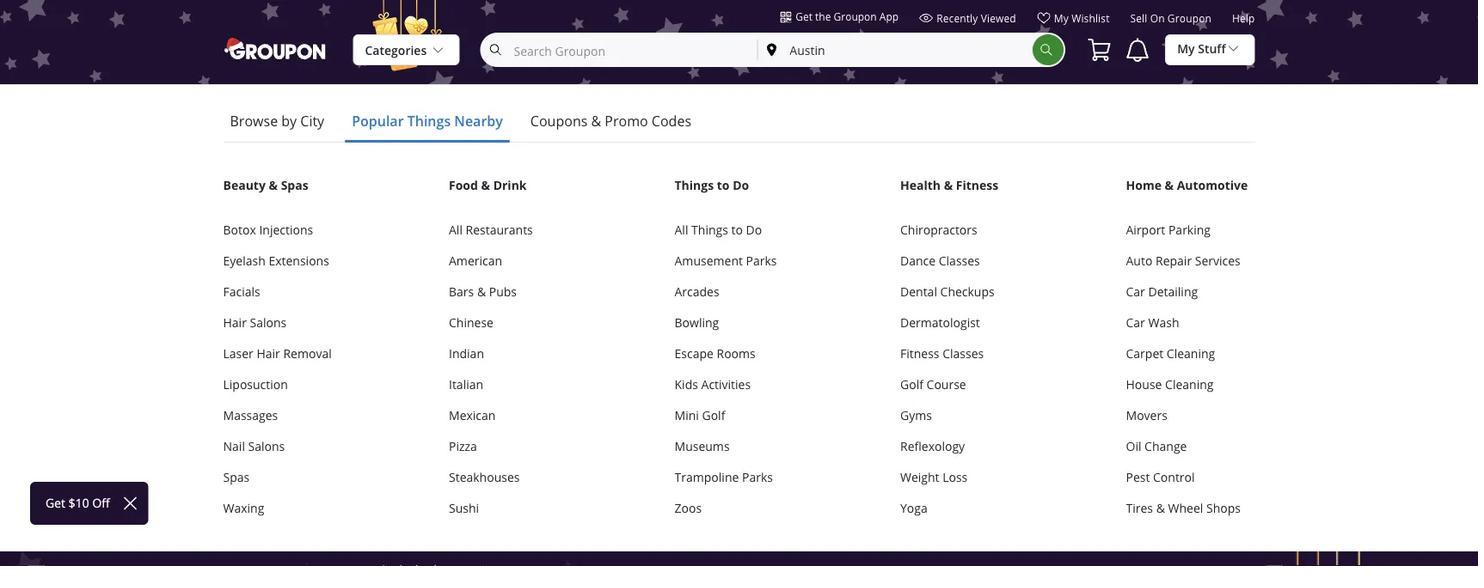 Task type: vqa. For each thing, say whether or not it's contained in the screenshot.


Task type: locate. For each thing, give the bounding box(es) containing it.
country.
[[921, 41, 961, 54]]

0 vertical spatial golf
[[900, 377, 924, 393]]

my left stuff
[[1178, 41, 1195, 57]]

the right around
[[903, 41, 919, 54]]

all things to do
[[675, 223, 762, 238]]

loss
[[943, 470, 968, 486]]

things up the amusement
[[692, 223, 728, 238]]

1 horizontal spatial golf
[[900, 377, 924, 393]]

my
[[1054, 11, 1069, 25], [1178, 41, 1195, 57]]

& right health
[[944, 177, 953, 194]]

on for popular
[[289, 35, 309, 56]]

0 vertical spatial spas
[[281, 177, 308, 194]]

fitness up chiropractors link
[[956, 177, 999, 194]]

& for health
[[944, 177, 953, 194]]

your
[[473, 41, 495, 54], [800, 41, 822, 54]]

car left 'wash'
[[1126, 315, 1145, 331]]

all up the amusement
[[675, 223, 688, 238]]

mini golf link
[[675, 408, 804, 425]]

1 horizontal spatial and
[[844, 41, 862, 54]]

1 vertical spatial the
[[903, 41, 919, 54]]

0 vertical spatial cleaning
[[1167, 346, 1215, 362]]

1 vertical spatial on
[[289, 35, 309, 56]]

gyms link
[[900, 408, 1029, 425]]

the right get
[[815, 9, 831, 23]]

things left nearby
[[407, 112, 451, 131]]

& for food
[[481, 177, 490, 194]]

& right the tires
[[1156, 501, 1165, 517]]

1 for from the left
[[526, 41, 540, 54]]

course
[[927, 377, 966, 393]]

1 vertical spatial classes
[[943, 346, 984, 362]]

checkups
[[940, 284, 995, 300]]

classes for dance classes
[[939, 253, 980, 269]]

classes down "dermatologist" link at bottom
[[943, 346, 984, 362]]

0 vertical spatial car
[[1126, 284, 1145, 300]]

salons for nail salons
[[248, 439, 285, 455]]

all up american
[[449, 223, 463, 238]]

0 vertical spatial my
[[1054, 11, 1069, 25]]

carpet cleaning
[[1126, 346, 1215, 362]]

all restaurants link
[[449, 222, 578, 239]]

botox
[[223, 223, 256, 238]]

italian
[[449, 377, 483, 393]]

2 car from the top
[[1126, 315, 1145, 331]]

nail
[[223, 439, 245, 455]]

indian link
[[449, 346, 578, 363]]

recently viewed link
[[919, 11, 1016, 32]]

groupon for popular on groupon
[[313, 35, 382, 56]]

0 vertical spatial salons
[[250, 315, 287, 331]]

0 horizontal spatial popular
[[223, 35, 285, 56]]

& right beauty
[[269, 177, 278, 194]]

1 vertical spatial my
[[1178, 41, 1195, 57]]

do up amusement parks link
[[746, 223, 762, 238]]

browse by city
[[230, 112, 324, 130]]

popular right city
[[352, 112, 404, 131]]

car down auto
[[1126, 284, 1145, 300]]

1 and from the left
[[580, 41, 599, 54]]

0 horizontal spatial and
[[580, 41, 599, 54]]

fun
[[725, 41, 742, 54]]

wheel
[[1168, 501, 1203, 517]]

1 horizontal spatial spas
[[281, 177, 308, 194]]

museums
[[675, 439, 730, 455]]

chiropractors
[[900, 223, 978, 238]]

cleaning down car wash link
[[1167, 346, 1215, 362]]

city
[[825, 41, 841, 54]]

2 all from the left
[[675, 223, 688, 238]]

groupon inside button
[[834, 9, 877, 23]]

hair up 'laser'
[[223, 315, 247, 331]]

parking
[[1169, 223, 1211, 238]]

hair inside "link"
[[257, 346, 280, 362]]

1 vertical spatial hair
[[257, 346, 280, 362]]

groupon
[[834, 9, 877, 23], [1168, 12, 1212, 25], [313, 35, 382, 56], [417, 41, 460, 54]]

liposuction
[[223, 377, 288, 393]]

escape
[[675, 346, 714, 362]]

fitness inside 'link'
[[900, 346, 940, 362]]

on
[[1150, 12, 1165, 25], [289, 35, 309, 56]]

1 vertical spatial parks
[[742, 470, 773, 486]]

& right 'home' at the top of the page
[[1165, 177, 1174, 194]]

car wash link
[[1126, 315, 1255, 332]]

and right city
[[844, 41, 862, 54]]

cleaning down the carpet cleaning link
[[1165, 377, 1214, 393]]

car
[[1126, 284, 1145, 300], [1126, 315, 1145, 331]]

1 car from the top
[[1126, 284, 1145, 300]]

your right in
[[800, 41, 822, 54]]

dermatologist link
[[900, 315, 1029, 332]]

parks down all things to do link
[[746, 253, 777, 269]]

parks down 'museums' link
[[742, 470, 773, 486]]

dental
[[900, 284, 937, 300]]

my wishlist link
[[1037, 11, 1110, 32]]

salons for hair salons
[[250, 315, 287, 331]]

parks inside trampoline parks link
[[742, 470, 773, 486]]

zoos
[[675, 501, 702, 517]]

0 vertical spatial on
[[1150, 12, 1165, 25]]

pizza
[[449, 439, 477, 455]]

to up the all things to do on the top
[[717, 177, 730, 194]]

airport parking link
[[1126, 222, 1255, 239]]

for right place
[[526, 41, 540, 54]]

popular for popular on groupon
[[223, 35, 285, 56]]

0 horizontal spatial for
[[526, 41, 540, 54]]

2 vertical spatial things
[[692, 223, 728, 238]]

spas down nail on the left bottom of the page
[[223, 470, 250, 486]]

botox injections
[[223, 223, 313, 238]]

1 horizontal spatial to
[[731, 223, 743, 238]]

cleaning inside the carpet cleaning link
[[1167, 346, 1215, 362]]

0 vertical spatial the
[[815, 9, 831, 23]]

cleaning for carpet cleaning
[[1167, 346, 1215, 362]]

0 horizontal spatial all
[[449, 223, 463, 238]]

movers
[[1126, 408, 1168, 424]]

0 vertical spatial classes
[[939, 253, 980, 269]]

1 vertical spatial golf
[[702, 408, 725, 424]]

is
[[463, 41, 470, 54]]

0 vertical spatial parks
[[746, 253, 777, 269]]

do up all things to do link
[[733, 177, 749, 194]]

things inside all things to do link
[[692, 223, 728, 238]]

your right is
[[473, 41, 495, 54]]

recently viewed
[[937, 11, 1016, 25]]

& for home
[[1165, 177, 1174, 194]]

1 horizontal spatial hair
[[257, 346, 280, 362]]

salons up laser hair removal
[[250, 315, 287, 331]]

golf up gyms
[[900, 377, 924, 393]]

place
[[498, 41, 523, 54]]

gyms
[[900, 408, 932, 424]]

my left wishlist
[[1054, 11, 1069, 25]]

1 horizontal spatial popular
[[352, 112, 404, 131]]

to up amusement parks link
[[731, 223, 743, 238]]

1 horizontal spatial all
[[675, 223, 688, 238]]

parks for trampoline parks
[[742, 470, 773, 486]]

parks inside amusement parks link
[[746, 253, 777, 269]]

1 all from the left
[[449, 223, 463, 238]]

fitness up golf course
[[900, 346, 940, 362]]

& left promo
[[591, 112, 601, 130]]

1 vertical spatial to
[[731, 223, 743, 238]]

0 horizontal spatial your
[[473, 41, 495, 54]]

control
[[1153, 470, 1195, 486]]

0 vertical spatial things
[[407, 112, 451, 131]]

and right the savings
[[580, 41, 599, 54]]

things up the all things to do on the top
[[675, 177, 714, 194]]

all for things
[[675, 223, 688, 238]]

1 horizontal spatial for
[[1013, 41, 1027, 54]]

beauty
[[223, 177, 266, 194]]

0 vertical spatial to
[[717, 177, 730, 194]]

popular up browse
[[223, 35, 285, 56]]

classes down chiropractors link
[[939, 253, 980, 269]]

0 horizontal spatial my
[[1054, 11, 1069, 25]]

pest control link
[[1126, 470, 1255, 487]]

car for car wash
[[1126, 315, 1145, 331]]

groupon for sell on groupon
[[1168, 12, 1212, 25]]

my inside button
[[1178, 41, 1195, 57]]

airport parking
[[1126, 223, 1211, 238]]

all
[[449, 223, 463, 238], [675, 223, 688, 238]]

popular down my wishlist link
[[1030, 41, 1067, 54]]

activities
[[701, 377, 751, 393]]

shops
[[1207, 501, 1241, 517]]

auto repair services
[[1126, 253, 1241, 269]]

parks for amusement parks
[[746, 253, 777, 269]]

on right sell
[[1150, 12, 1165, 25]]

1 horizontal spatial your
[[800, 41, 822, 54]]

classes for fitness classes
[[943, 346, 984, 362]]

wash
[[1149, 315, 1180, 331]]

for
[[526, 41, 540, 54], [1013, 41, 1027, 54]]

botox injections link
[[223, 222, 352, 239]]

classes
[[939, 253, 980, 269], [943, 346, 984, 362]]

& right bars
[[477, 284, 486, 300]]

house
[[1126, 377, 1162, 393]]

mini
[[675, 408, 699, 424]]

my for my stuff
[[1178, 41, 1195, 57]]

popular on groupon heading
[[223, 35, 382, 56]]

things to do
[[675, 177, 749, 194]]

2 your from the left
[[800, 41, 822, 54]]

&
[[591, 112, 601, 130], [269, 177, 278, 194], [481, 177, 490, 194], [944, 177, 953, 194], [1165, 177, 1174, 194], [477, 284, 486, 300], [1156, 501, 1165, 517]]

0 horizontal spatial on
[[289, 35, 309, 56]]

massages link
[[223, 408, 352, 425]]

1 vertical spatial fitness
[[900, 346, 940, 362]]

0 horizontal spatial hair
[[223, 315, 247, 331]]

1 horizontal spatial on
[[1150, 12, 1165, 25]]

hair right 'laser'
[[257, 346, 280, 362]]

spas up botox injections link on the top of the page
[[281, 177, 308, 194]]

for right the here
[[1013, 41, 1027, 54]]

1 vertical spatial salons
[[248, 439, 285, 455]]

my for my wishlist
[[1054, 11, 1069, 25]]

0 horizontal spatial golf
[[702, 408, 725, 424]]

1 vertical spatial cleaning
[[1165, 377, 1214, 393]]

& right food
[[481, 177, 490, 194]]

salons right nail on the left bottom of the page
[[248, 439, 285, 455]]

weight loss link
[[900, 470, 1029, 487]]

pubs
[[489, 284, 517, 300]]

1 vertical spatial spas
[[223, 470, 250, 486]]

all for food
[[449, 223, 463, 238]]

nail salons link
[[223, 439, 352, 456]]

tires & wheel shops
[[1126, 501, 1241, 517]]

classes inside 'link'
[[943, 346, 984, 362]]

0 horizontal spatial the
[[815, 9, 831, 23]]

popular things nearby
[[352, 112, 503, 131]]

1 horizontal spatial my
[[1178, 41, 1195, 57]]

kids activities link
[[675, 377, 804, 394]]

1 vertical spatial car
[[1126, 315, 1145, 331]]

escape rooms
[[675, 346, 756, 362]]

removal
[[283, 346, 332, 362]]

1 horizontal spatial the
[[903, 41, 919, 54]]

restaurants
[[466, 223, 533, 238]]

house cleaning
[[1126, 377, 1214, 393]]

on up by
[[289, 35, 309, 56]]

search element
[[1033, 34, 1064, 65]]

american
[[449, 253, 502, 269]]

dance classes link
[[900, 253, 1029, 270]]

golf course
[[900, 377, 966, 393]]

0 horizontal spatial fitness
[[900, 346, 940, 362]]

1 horizontal spatial fitness
[[956, 177, 999, 194]]

here
[[988, 41, 1010, 54]]

golf right mini
[[702, 408, 725, 424]]

cleaning inside house cleaning link
[[1165, 377, 1214, 393]]

sell
[[1131, 12, 1148, 25]]



Task type: describe. For each thing, give the bounding box(es) containing it.
trampoline parks link
[[675, 470, 804, 487]]

1 your from the left
[[473, 41, 495, 54]]

laser hair removal
[[223, 346, 332, 362]]

kids activities
[[675, 377, 751, 393]]

facials link
[[223, 284, 352, 301]]

popular for popular things nearby
[[352, 112, 404, 131]]

recently
[[937, 11, 978, 25]]

by
[[281, 112, 297, 130]]

Search Groupon search field
[[482, 34, 757, 65]]

fitness classes link
[[900, 346, 1029, 363]]

savings
[[542, 41, 578, 54]]

search image
[[1040, 43, 1054, 57]]

my stuff button
[[1165, 34, 1255, 65]]

trampoline
[[675, 470, 739, 486]]

golf course link
[[900, 377, 1029, 394]]

services
[[1195, 253, 1241, 269]]

& for beauty
[[269, 177, 278, 194]]

get the groupon app
[[796, 9, 899, 23]]

house cleaning link
[[1126, 377, 1255, 394]]

auto repair services link
[[1126, 253, 1255, 270]]

american link
[[449, 253, 578, 270]]

museums link
[[675, 439, 804, 456]]

oil
[[1126, 439, 1142, 455]]

viewed
[[981, 11, 1016, 25]]

bowling link
[[675, 315, 804, 332]]

things for popular
[[407, 112, 451, 131]]

city
[[300, 112, 324, 130]]

change
[[1145, 439, 1187, 455]]

0 vertical spatial do
[[733, 177, 749, 194]]

click
[[964, 41, 986, 54]]

2 and from the left
[[844, 41, 862, 54]]

food & drink
[[449, 177, 527, 194]]

mexican
[[449, 408, 496, 424]]

sell on groupon link
[[1131, 12, 1212, 32]]

escape rooms link
[[675, 346, 804, 363]]

steakhouses link
[[449, 470, 578, 487]]

promo
[[605, 112, 648, 130]]

reflexology
[[900, 439, 965, 455]]

arcades
[[675, 284, 720, 300]]

help link
[[1232, 12, 1255, 32]]

cleaning for house cleaning
[[1165, 377, 1214, 393]]

2 horizontal spatial popular
[[1030, 41, 1067, 54]]

Search Groupon search field
[[480, 33, 1066, 67]]

auto
[[1126, 253, 1153, 269]]

sushi
[[449, 501, 479, 517]]

0 horizontal spatial to
[[717, 177, 730, 194]]

hair salons link
[[223, 315, 352, 332]]

spas link
[[223, 470, 352, 487]]

on for sell
[[1150, 12, 1165, 25]]

dental checkups link
[[900, 284, 1029, 301]]

eyelash
[[223, 253, 266, 269]]

all things to do link
[[675, 222, 804, 239]]

health
[[900, 177, 941, 194]]

pest
[[1126, 470, 1150, 486]]

bars & pubs link
[[449, 284, 578, 301]]

& for coupons
[[591, 112, 601, 130]]

laser hair removal link
[[223, 346, 352, 363]]

mexican link
[[449, 408, 578, 425]]

1 vertical spatial do
[[746, 223, 762, 238]]

bars & pubs
[[449, 284, 517, 300]]

pizza link
[[449, 439, 578, 456]]

groupon is your place for savings and discovery while exploring fun activities in your city and around the country. click here for popular categories.
[[417, 41, 1124, 54]]

activities
[[744, 41, 786, 54]]

health & fitness
[[900, 177, 999, 194]]

groupon for get the groupon app
[[834, 9, 877, 23]]

stuff
[[1198, 41, 1226, 57]]

dance classes
[[900, 253, 980, 269]]

around
[[865, 41, 900, 54]]

laser
[[223, 346, 254, 362]]

& for bars
[[477, 284, 486, 300]]

facials
[[223, 284, 260, 300]]

things for all
[[692, 223, 728, 238]]

0 horizontal spatial spas
[[223, 470, 250, 486]]

kids
[[675, 377, 698, 393]]

liposuction link
[[223, 377, 352, 394]]

home
[[1126, 177, 1162, 194]]

yoga link
[[900, 501, 1029, 518]]

0 vertical spatial fitness
[[956, 177, 999, 194]]

2 for from the left
[[1013, 41, 1027, 54]]

categories
[[365, 43, 427, 58]]

1 vertical spatial things
[[675, 177, 714, 194]]

notifications inbox image
[[1124, 36, 1152, 64]]

car for car detailing
[[1126, 284, 1145, 300]]

& for tires
[[1156, 501, 1165, 517]]

repair
[[1156, 253, 1192, 269]]

waxing link
[[223, 501, 352, 518]]

get the groupon app button
[[780, 9, 899, 24]]

detailing
[[1149, 284, 1198, 300]]

the inside button
[[815, 9, 831, 23]]

groupon image
[[223, 37, 329, 61]]

bars
[[449, 284, 474, 300]]

weight loss
[[900, 470, 968, 486]]

yoga
[[900, 501, 928, 517]]

hair salons
[[223, 315, 287, 331]]

my stuff
[[1178, 41, 1226, 57]]

zoos link
[[675, 501, 804, 518]]

Austin search field
[[758, 34, 1033, 65]]

chinese link
[[449, 315, 578, 332]]

0 vertical spatial hair
[[223, 315, 247, 331]]

chinese
[[449, 315, 494, 331]]

automotive
[[1177, 177, 1248, 194]]

nail salons
[[223, 439, 285, 455]]

movers link
[[1126, 408, 1255, 425]]

rooms
[[717, 346, 756, 362]]

steakhouses
[[449, 470, 520, 486]]



